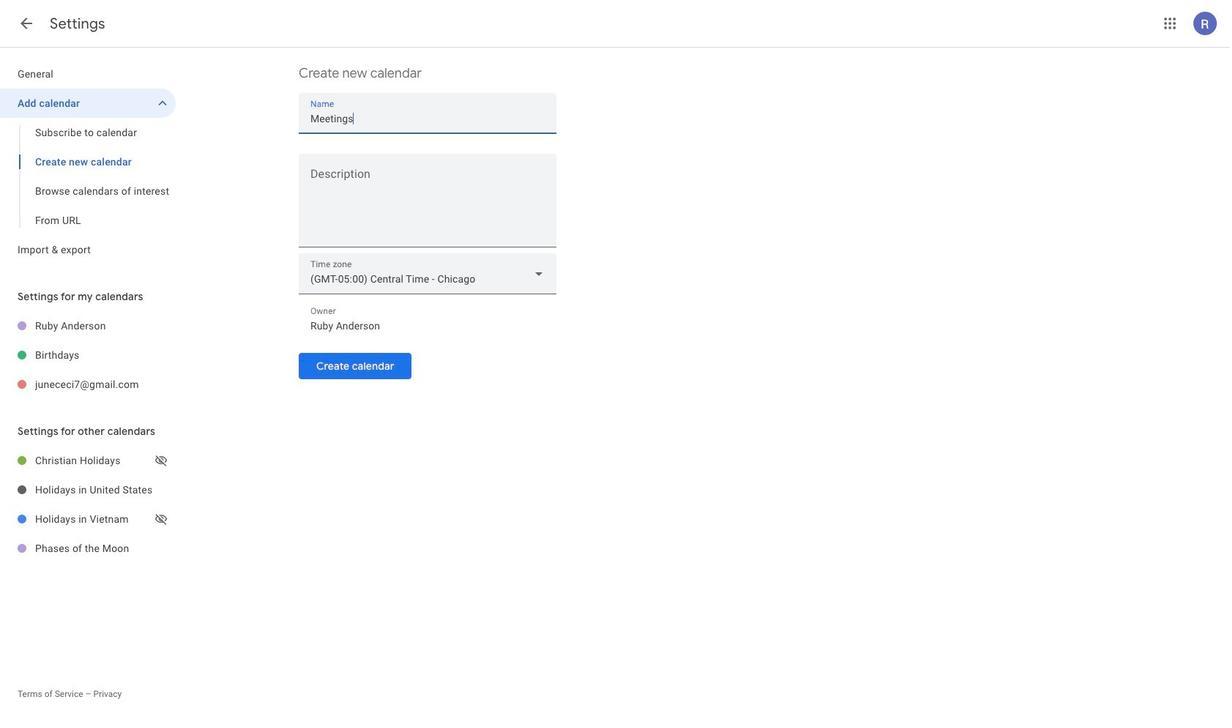 Task type: locate. For each thing, give the bounding box(es) containing it.
go back image
[[18, 15, 35, 32]]

christian holidays tree item
[[0, 446, 176, 476]]

holidays in united states tree item
[[0, 476, 176, 505]]

junececi7@gmail.com tree item
[[0, 370, 176, 399]]

1 vertical spatial tree
[[0, 311, 176, 399]]

tree
[[0, 59, 176, 265], [0, 311, 176, 399], [0, 446, 176, 563]]

phases of the moon tree item
[[0, 534, 176, 563]]

add calendar tree item
[[0, 89, 176, 118]]

holidays in vietnam tree item
[[0, 505, 176, 534]]

None text field
[[311, 108, 545, 129]]

heading
[[50, 15, 105, 33]]

ruby anderson tree item
[[0, 311, 176, 341]]

birthdays tree item
[[0, 341, 176, 370]]

group
[[0, 118, 176, 235]]

2 vertical spatial tree
[[0, 446, 176, 563]]

0 vertical spatial tree
[[0, 59, 176, 265]]

None field
[[299, 254, 557, 295]]

None text field
[[299, 171, 557, 241], [311, 316, 545, 336], [299, 171, 557, 241], [311, 316, 545, 336]]



Task type: describe. For each thing, give the bounding box(es) containing it.
3 tree from the top
[[0, 446, 176, 563]]

2 tree from the top
[[0, 311, 176, 399]]

1 tree from the top
[[0, 59, 176, 265]]



Task type: vqa. For each thing, say whether or not it's contained in the screenshot.
PHASES OF THE MOON tree item
yes



